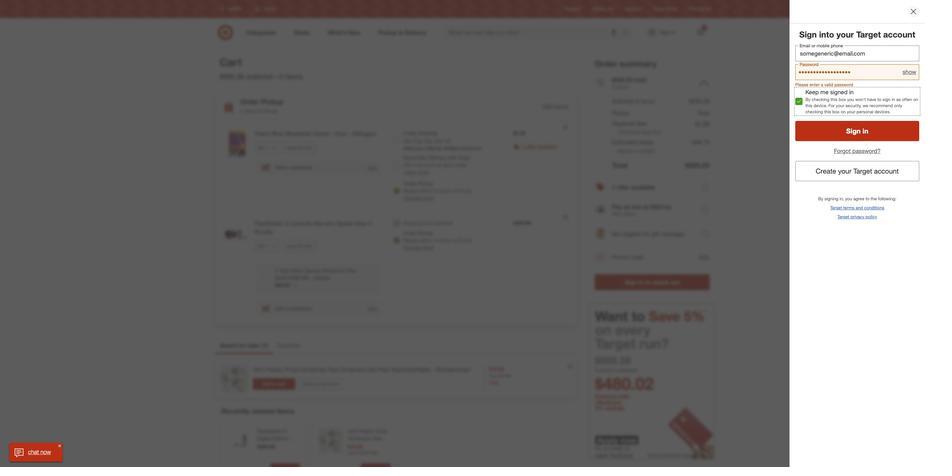 Task type: describe. For each thing, give the bounding box(es) containing it.
2 horizontal spatial 1
[[612, 184, 616, 191]]

sign for sign into your target account
[[800, 29, 817, 39]]

saved
[[220, 342, 237, 350]]

change for change store button related to first store pickup option from the top of the page
[[404, 195, 421, 201]]

1 horizontal spatial by
[[437, 146, 442, 151]]

personal
[[857, 109, 874, 115]]

hours for change store button related to first store pickup option from the top of the page
[[438, 188, 451, 194]]

playstation for playstation 5 digital edition console
[[257, 429, 283, 435]]

code
[[631, 254, 644, 261]]

later for console
[[304, 244, 313, 249]]

weekly
[[593, 6, 607, 12]]

2 down "same day delivery with shipt get it as soon as 6pm today learn more"
[[434, 188, 437, 194]]

Service plan checkbox
[[262, 276, 269, 283]]

2 vertical spatial save
[[649, 309, 681, 325]]

account inside button
[[875, 167, 899, 175]]

$1.00 button
[[696, 118, 710, 129]]

ready for change store button related to first store pickup option from the top of the page
[[404, 188, 418, 194]]

shop similar items button
[[300, 379, 342, 390]]

as down day
[[417, 162, 423, 168]]

0 vertical spatial account
[[884, 29, 916, 39]]

sale for $10.50 reg $15.00 sale
[[370, 451, 378, 456]]

your right into at the right top of page
[[837, 29, 854, 39]]

ornament for -
[[348, 443, 370, 449]]

shipping
[[404, 220, 424, 226]]

2 inside order pickup 2 items at pinole
[[240, 108, 243, 114]]

set for -
[[372, 443, 380, 449]]

create
[[816, 167, 837, 175]]

save for console
[[287, 244, 297, 249]]

on down security,
[[841, 109, 846, 115]]

1 store pickup radio from the top
[[393, 188, 401, 195]]

pinole for first store pickup option from the top of the page
[[458, 188, 472, 194]]

$480.02
[[595, 374, 654, 395]]

your right for
[[836, 103, 845, 108]]

playstation 5 console marvel&#39;s spider-man 2 bundle image
[[222, 220, 251, 249]]

at for first store pickup option from the bottom of the page
[[452, 238, 457, 244]]

1 vertical spatial 1 offer available
[[612, 184, 656, 191]]

cart
[[277, 382, 286, 387]]

add to cart
[[263, 382, 286, 387]]

store for change store button related to first store pickup option from the top of the page
[[423, 195, 434, 201]]

favorites
[[277, 342, 300, 350]]

order
[[425, 146, 436, 151]]

0 vertical spatial offer
[[526, 144, 536, 150]]

promo code
[[612, 254, 644, 261]]

5 for digital
[[284, 429, 287, 435]]

pickup inside order pickup 2 items at pinole
[[261, 98, 283, 106]]

sign for sign in to check out
[[625, 279, 637, 286]]

want to save 5% *
[[595, 309, 707, 325]]

2 year video games protection plan ($450-$499.99) - allstate
[[275, 268, 357, 281]]

5 for console
[[286, 220, 289, 227]]

40ct plastic finial christmas tree ornament set - wondershop™ link
[[348, 428, 389, 457]]

learn
[[404, 169, 416, 175]]

to inside keep me signed in by checking this box you won't have to sign in as often on this device. for your security, we recommend only checking this box on your personal devices.
[[878, 97, 882, 102]]

playstation 5 digital edition console
[[257, 429, 288, 449]]

search button
[[619, 25, 637, 42]]

2 inside 2 year video games protection plan ($450-$499.99) - allstate
[[275, 268, 278, 274]]

stores
[[699, 6, 711, 12]]

change for first store pickup option from the bottom of the page change store button
[[404, 245, 421, 251]]

when
[[404, 146, 415, 151]]

pay as low as $52/mo. with affirm
[[612, 204, 673, 217]]

2 vertical spatial this
[[825, 109, 832, 115]]

cart item ready to fulfill group containing raisin bran breakfast cereal - 24oz - kellogg's
[[216, 121, 577, 211]]

affirm
[[624, 211, 637, 217]]

recently viewed items
[[221, 407, 294, 416]]

$399.99
[[257, 444, 275, 451]]

reg
[[489, 374, 497, 379]]

5% savings
[[595, 405, 625, 412]]

by signing in, you agree to the following:
[[819, 196, 897, 202]]

✕ button
[[57, 444, 63, 449]]

pickup up regional
[[612, 109, 630, 117]]

subtotal (2 items)
[[612, 98, 655, 105]]

run?
[[640, 336, 669, 353]]

add a substitute for the bottommost add 'button'
[[275, 306, 312, 312]]

40ct for 40ct plastic finial christmas tree ornament set - wondershop™
[[348, 429, 358, 435]]

1 horizontal spatial offer
[[617, 184, 630, 191]]

target privacy policy link
[[838, 214, 878, 220]]

bundle
[[255, 228, 273, 236]]

devices.
[[875, 109, 891, 115]]

promo
[[612, 254, 629, 261]]

only
[[895, 103, 903, 108]]

2 vertical spatial later
[[248, 342, 260, 350]]

0 vertical spatial 1 offer available
[[522, 144, 557, 150]]

1 vertical spatial checking
[[806, 109, 823, 115]]

order up $555.03 total 2 items
[[595, 59, 618, 69]]

digital
[[257, 436, 271, 442]]

as up affirm
[[624, 204, 630, 211]]

2 link
[[693, 25, 709, 40]]

$10.50 for $10.50 reg $15.00 sale
[[348, 444, 363, 451]]

pickup down more
[[418, 181, 433, 187]]

fee
[[653, 129, 661, 135]]

pickup down shipping not available
[[418, 230, 433, 236]]

find stores link
[[689, 6, 711, 12]]

1 horizontal spatial 1
[[522, 144, 525, 150]]

check
[[653, 279, 669, 286]]

based on 94564
[[618, 148, 655, 154]]

shop similar items
[[303, 382, 339, 387]]

wondershop™ inside '40ct plastic finial christmas tree ornament set - wondershop™'
[[348, 451, 379, 457]]

2 vertical spatial add button
[[368, 306, 378, 313]]

1 horizontal spatial with
[[619, 394, 630, 401]]

games
[[305, 268, 321, 274]]

same day delivery with shipt get it as soon as 6pm today learn more
[[404, 155, 470, 175]]

$499.99)
[[289, 275, 309, 281]]

sign into your target account dialog
[[790, 0, 925, 468]]

have
[[868, 97, 877, 102]]

policy
[[866, 214, 878, 220]]

now for apply
[[621, 436, 637, 446]]

today
[[455, 162, 468, 168]]

the
[[871, 196, 877, 202]]

finial for 40ct plastic finial christmas tree ornament set pale teal/gold/slate - wondershop™
[[285, 367, 298, 374]]

won't
[[856, 97, 866, 102]]

ornament for pale
[[340, 367, 366, 374]]

0 vertical spatial add button
[[368, 164, 378, 171]]

- inside 2 year video games protection plan ($450-$499.99) - allstate
[[310, 275, 312, 281]]

$555.03 for $555.03
[[686, 161, 710, 170]]

more
[[418, 169, 429, 175]]

$10.50 reg $15.00 sale
[[348, 444, 378, 456]]

conditions
[[865, 205, 885, 211]]

shop
[[303, 382, 313, 387]]

subtotal for subtotal (2 items)
[[612, 98, 634, 105]]

target circle
[[654, 6, 678, 12]]

show
[[903, 68, 917, 76]]

day
[[418, 155, 427, 161]]

add a substitute for the top add 'button'
[[275, 165, 312, 171]]

out
[[671, 279, 680, 286]]

signed
[[831, 88, 848, 96]]

now for chat
[[40, 449, 51, 456]]

items inside $555.03 total 2 items
[[617, 84, 629, 90]]

tomorrow
[[462, 146, 482, 151]]

man
[[356, 220, 367, 227]]

your down security,
[[847, 109, 856, 115]]

save for later for breakfast
[[287, 145, 313, 151]]

0 vertical spatial checking
[[812, 97, 830, 102]]

sign for sign in
[[847, 127, 861, 135]]

console inside playstation 5 digital edition console
[[257, 443, 276, 449]]

to left the
[[866, 196, 870, 202]]

as down delivery
[[437, 162, 442, 168]]

2 down shipping not available
[[434, 238, 437, 244]]

in,
[[840, 196, 844, 202]]

0 vertical spatial subtotal
[[246, 72, 273, 81]]

show button
[[903, 68, 917, 76]]

0 vertical spatial redcard
[[625, 6, 642, 12]]

2 vertical spatial you
[[846, 196, 853, 202]]

store for first store pickup option from the bottom of the page change store button
[[423, 245, 434, 251]]

0 vertical spatial 5%
[[684, 309, 705, 325]]

0 vertical spatial this
[[831, 97, 838, 102]]

- left 24oz on the top left
[[331, 130, 333, 137]]

it inside "same day delivery with shipt get it as soon as 6pm today learn more"
[[413, 162, 416, 168]]

often
[[902, 97, 913, 102]]

in right sign
[[892, 97, 896, 102]]

kellogg's
[[352, 130, 376, 137]]

1 vertical spatial add button
[[699, 253, 710, 262]]

none checkbox inside sign into your target account dialog
[[796, 98, 803, 105]]

(2
[[636, 98, 640, 105]]

spider-
[[337, 220, 356, 227]]

target inside on every target run?
[[595, 336, 636, 353]]

0 vertical spatial 1 offer available button
[[522, 143, 557, 150]]

you inside "2-day shipping get it by sat, nov 18 when you order by 12:00pm tomorrow"
[[416, 146, 423, 151]]

chat
[[28, 449, 39, 456]]

target circle link
[[654, 6, 678, 12]]

save for later button for console
[[284, 241, 316, 252]]

$1.00
[[696, 120, 710, 127]]

2 horizontal spatial available
[[632, 184, 656, 191]]

sign into your target account
[[800, 29, 916, 39]]

2 vertical spatial available
[[434, 220, 453, 226]]

on inside on every target run?
[[595, 322, 612, 339]]

2 right the "$505.28 subtotal"
[[279, 72, 283, 81]]

target terms and conditions link
[[831, 205, 885, 211]]

target terms and conditions
[[831, 205, 885, 211]]

nov
[[434, 138, 443, 144]]

($450-
[[275, 275, 289, 281]]

estimated for estimated bag fee
[[618, 129, 641, 135]]

1 vertical spatial 1 offer available button
[[595, 176, 710, 199]]

plastic for 40ct plastic finial christmas tree ornament set pale teal/gold/slate - wondershop™
[[266, 367, 283, 374]]

a inside dialog
[[821, 82, 824, 87]]

credit
[[609, 445, 623, 453]]

$505.28 for $505.28 current subtotal $480.02
[[595, 355, 631, 367]]

0 horizontal spatial 5%
[[595, 405, 604, 412]]

as inside keep me signed in by checking this box you won't have to sign in as often on this device. for your security, we recommend only checking this box on your personal devices.
[[897, 97, 901, 102]]

)
[[267, 342, 268, 350]]

sat,
[[424, 138, 433, 144]]

want
[[595, 309, 628, 325]]

to inside 40ct plastic finial christmas tree ornament set pale teal/gold/slate - wondershop™ list item
[[272, 382, 276, 387]]

1 vertical spatial box
[[833, 109, 840, 115]]

2 down stores
[[704, 26, 706, 30]]

into
[[820, 29, 835, 39]]

raisin bran breakfast cereal - 24oz - kellogg's image
[[222, 130, 251, 159]]

ready for first store pickup option from the bottom of the page change store button
[[404, 238, 418, 244]]

raisin bran breakfast cereal - 24oz - kellogg's
[[255, 130, 376, 137]]

summary
[[620, 59, 657, 69]]

to right want
[[632, 309, 645, 325]]

1 vertical spatial this
[[806, 103, 813, 108]]



Task type: vqa. For each thing, say whether or not it's contained in the screenshot.
$555.03 to the right
yes



Task type: locate. For each thing, give the bounding box(es) containing it.
1 vertical spatial wondershop™
[[348, 451, 379, 457]]

weekly ad
[[593, 6, 613, 12]]

teal/gold/slate
[[391, 367, 430, 374]]

as right low
[[643, 204, 650, 211]]

save up run?
[[649, 309, 681, 325]]

playstation 5 console marvel's spider-man 2 bundle
[[255, 220, 372, 236]]

$15.00
[[498, 374, 511, 379], [355, 451, 368, 456]]

change store button for first store pickup option from the bottom of the page
[[404, 244, 434, 252]]

1 horizontal spatial $10.50
[[489, 367, 504, 373]]

christmas up shop
[[300, 367, 326, 374]]

registry
[[565, 6, 581, 12]]

a inside apply now for a credit or debit redcard
[[604, 445, 607, 453]]

estimated down 'regional fees'
[[618, 129, 641, 135]]

playstation
[[255, 220, 284, 227], [257, 429, 283, 435]]

1 vertical spatial offer
[[617, 184, 630, 191]]

total
[[635, 76, 647, 83]]

order down 'learn'
[[404, 181, 417, 187]]

2 change from the top
[[404, 245, 421, 251]]

substitute for the top add 'button'
[[290, 165, 312, 171]]

1 vertical spatial 5
[[284, 429, 287, 435]]

and
[[856, 205, 863, 211]]

save for later button down playstation 5 console marvel's spider-man 2 bundle in the left of the page
[[284, 241, 316, 252]]

items inside button
[[328, 382, 339, 387]]

within for change store button related to first store pickup option from the top of the page
[[419, 188, 433, 194]]

order pickup ready within 2 hours at pinole change store for first store pickup option from the bottom of the page
[[404, 230, 472, 251]]

plastic for 40ct plastic finial christmas tree ornament set - wondershop™
[[359, 429, 374, 435]]

$505.28 down cart
[[220, 72, 244, 81]]

None radio
[[393, 137, 401, 144]]

2 vertical spatial at
[[452, 238, 457, 244]]

$555.03 down order summary
[[612, 76, 633, 83]]

1 vertical spatial redcard
[[599, 400, 622, 407]]

0 horizontal spatial available
[[434, 220, 453, 226]]

$10.50
[[489, 367, 504, 373], [348, 444, 363, 451]]

restrictions
[[662, 453, 683, 459]]

1 left favorites
[[264, 342, 267, 350]]

change store button down shipping
[[404, 244, 434, 252]]

this up for
[[831, 97, 838, 102]]

ornament up reg
[[348, 443, 370, 449]]

christmas for 40ct plastic finial christmas tree ornament set - wondershop™
[[348, 436, 371, 442]]

1 offer available down $5.29 at the top right
[[522, 144, 557, 150]]

sign inside sign in to check out button
[[625, 279, 637, 286]]

by down keep
[[806, 97, 811, 102]]

- right 24oz on the top left
[[349, 130, 351, 137]]

2 inside playstation 5 console marvel's spider-man 2 bundle
[[369, 220, 372, 227]]

$10.50 inside $10.50 reg $15.00 sale
[[348, 444, 363, 451]]

checking up device.
[[812, 97, 830, 102]]

2 store from the top
[[423, 245, 434, 251]]

1 vertical spatial substitute
[[290, 306, 312, 312]]

ornament inside list item
[[340, 367, 366, 374]]

2 horizontal spatial sign
[[847, 127, 861, 135]]

2 items
[[279, 72, 303, 81]]

find
[[689, 6, 698, 12]]

it down day
[[413, 138, 416, 144]]

a down breakfast
[[286, 165, 288, 171]]

on left every
[[595, 322, 612, 339]]

on down estimated taxes
[[634, 148, 640, 154]]

None checkbox
[[796, 98, 803, 105]]

1 horizontal spatial $505.28
[[595, 355, 631, 367]]

christmas up $10.50 reg $15.00 sale
[[348, 436, 371, 442]]

in left check
[[639, 279, 644, 286]]

a left credit
[[604, 445, 607, 453]]

subtotal up 5% savings
[[595, 394, 617, 401]]

1 horizontal spatial tree
[[372, 436, 382, 442]]

1 vertical spatial $15.00
[[355, 451, 368, 456]]

based
[[618, 148, 633, 154]]

1 offer available
[[522, 144, 557, 150], [612, 184, 656, 191]]

$10.50 for $10.50 reg $15.00 sale
[[489, 367, 504, 373]]

now right apply
[[621, 436, 637, 446]]

-
[[331, 130, 333, 137], [349, 130, 351, 137], [310, 275, 312, 281], [432, 367, 434, 374], [381, 443, 383, 449]]

affirm image
[[596, 206, 606, 213]]

$505.28 for $505.28
[[689, 98, 710, 105]]

$555.03 inside $555.03 total 2 items
[[612, 76, 633, 83]]

get inside "2-day shipping get it by sat, nov 18 when you order by 12:00pm tomorrow"
[[404, 138, 412, 144]]

2 add a substitute from the top
[[275, 306, 312, 312]]

5 inside playstation 5 digital edition console
[[284, 429, 287, 435]]

now inside apply now for a credit or debit redcard
[[621, 436, 637, 446]]

order inside order pickup 2 items at pinole
[[240, 98, 259, 106]]

valid
[[825, 82, 834, 87]]

1 vertical spatial plastic
[[359, 429, 374, 435]]

0 horizontal spatial christmas
[[300, 367, 326, 374]]

0 vertical spatial ready
[[404, 188, 418, 194]]

- inside list item
[[432, 367, 434, 374]]

1 horizontal spatial subtotal
[[617, 367, 638, 374]]

0 horizontal spatial subtotal
[[246, 72, 273, 81]]

plastic inside list item
[[266, 367, 283, 374]]

get inside "same day delivery with shipt get it as soon as 6pm today learn more"
[[404, 162, 412, 168]]

change
[[404, 195, 421, 201], [404, 245, 421, 251]]

save down breakfast
[[287, 145, 297, 151]]

box down signed
[[839, 97, 846, 102]]

sale right reg
[[370, 451, 378, 456]]

0 vertical spatial finial
[[285, 367, 298, 374]]

0 vertical spatial box
[[839, 97, 846, 102]]

ornament inside '40ct plastic finial christmas tree ornament set - wondershop™'
[[348, 443, 370, 449]]

save for later down breakfast
[[287, 145, 313, 151]]

1 ready from the top
[[404, 188, 418, 194]]

$499.99
[[513, 220, 531, 226]]

enter
[[810, 82, 820, 87]]

bag
[[642, 129, 651, 135]]

for right saved
[[239, 342, 246, 350]]

$10.50 inside '$10.50 reg $15.00 sale'
[[489, 367, 504, 373]]

subtotal right current
[[617, 367, 638, 374]]

$505.28 for $505.28 subtotal
[[220, 72, 244, 81]]

tree up shop similar items
[[328, 367, 339, 374]]

substitute for the bottommost add 'button'
[[290, 306, 312, 312]]

now inside button
[[40, 449, 51, 456]]

40ct plastic finial christmas tree ornament set pale teal/gold/slate - wondershop™ list item
[[215, 360, 578, 398]]

tree for -
[[372, 436, 382, 442]]

with up 6pm
[[448, 155, 457, 161]]

order down the "$505.28 subtotal"
[[240, 98, 259, 106]]

sale inside $10.50 reg $15.00 sale
[[370, 451, 378, 456]]

not
[[425, 220, 432, 226]]

sign inside sign in button
[[847, 127, 861, 135]]

shipping
[[418, 130, 437, 136]]

2 it from the top
[[413, 162, 416, 168]]

plastic
[[266, 367, 283, 374], [359, 429, 374, 435]]

you up day
[[416, 146, 423, 151]]

Store pickup radio
[[393, 188, 401, 195], [393, 237, 401, 244]]

plastic up add to cart
[[266, 367, 283, 374]]

in inside button
[[639, 279, 644, 286]]

2 up subtotal (2 items)
[[612, 84, 615, 90]]

1 horizontal spatial $555.03
[[686, 161, 710, 170]]

regional
[[612, 120, 635, 127]]

40ct for 40ct plastic finial christmas tree ornament set pale teal/gold/slate - wondershop™
[[253, 367, 264, 374]]

$555.03 for $555.03 total 2 items
[[612, 76, 633, 83]]

add button
[[368, 164, 378, 171], [699, 253, 710, 262], [368, 306, 378, 313]]

0 vertical spatial now
[[621, 436, 637, 446]]

pinole for first store pickup option from the bottom of the page
[[458, 238, 472, 244]]

you up security,
[[848, 97, 855, 102]]

5 inside playstation 5 console marvel's spider-man 2 bundle
[[286, 220, 289, 227]]

0 vertical spatial within
[[419, 188, 433, 194]]

*
[[705, 310, 707, 315]]

- right teal/gold/slate in the bottom left of the page
[[432, 367, 434, 374]]

recommend
[[870, 103, 893, 108]]

0 vertical spatial $555.03
[[612, 76, 633, 83]]

2 vertical spatial 1
[[264, 342, 267, 350]]

24oz
[[335, 130, 347, 137]]

console down digital
[[257, 443, 276, 449]]

1 vertical spatial store pickup radio
[[393, 237, 401, 244]]

40ct inside '40ct plastic finial christmas tree ornament set - wondershop™'
[[348, 429, 358, 435]]

1 vertical spatial you
[[416, 146, 423, 151]]

sign in button
[[796, 121, 920, 141]]

0 vertical spatial sign
[[800, 29, 817, 39]]

estimated for estimated taxes
[[612, 139, 638, 146]]

1 vertical spatial hours
[[438, 238, 451, 244]]

40ct plastic finial christmas tree ornament set pale teal/gold/slate - wondershop&#8482; image
[[220, 365, 249, 394]]

ready down 'learn'
[[404, 188, 418, 194]]

0 vertical spatial save
[[287, 145, 297, 151]]

store down shipping not available
[[423, 245, 434, 251]]

1 vertical spatial ornament
[[348, 443, 370, 449]]

sale inside '$10.50 reg $15.00 sale'
[[489, 380, 499, 386]]

1 up pay on the right top
[[612, 184, 616, 191]]

estimated taxes
[[612, 139, 654, 146]]

0 horizontal spatial 1 offer available button
[[522, 143, 557, 150]]

1 vertical spatial available
[[632, 184, 656, 191]]

1 vertical spatial get
[[404, 162, 412, 168]]

sign in
[[847, 127, 869, 135]]

$15.00 inside '$10.50 reg $15.00 sale'
[[498, 374, 511, 379]]

0 vertical spatial change
[[404, 195, 421, 201]]

keep me signed in by checking this box you won't have to sign in as often on this device. for your security, we recommend only checking this box on your personal devices.
[[806, 88, 919, 115]]

$15.00 for $10.50 reg $15.00 sale
[[355, 451, 368, 456]]

get up when
[[404, 138, 412, 144]]

items
[[285, 72, 303, 81], [617, 84, 629, 90], [245, 108, 257, 114], [328, 382, 339, 387], [276, 407, 294, 416]]

2 inside $555.03 total 2 items
[[612, 84, 615, 90]]

2 store pickup radio from the top
[[393, 237, 401, 244]]

ready down shipping
[[404, 238, 418, 244]]

0 vertical spatial 5
[[286, 220, 289, 227]]

2-day shipping get it by sat, nov 18 when you order by 12:00pm tomorrow
[[404, 130, 482, 151]]

2 right man
[[369, 220, 372, 227]]

estimated bag fee
[[618, 129, 661, 135]]

2 ready from the top
[[404, 238, 418, 244]]

later for breakfast
[[304, 145, 313, 151]]

agree
[[854, 196, 865, 202]]

save up video
[[287, 244, 297, 249]]

a down $69.00
[[286, 306, 288, 312]]

finial for 40ct plastic finial christmas tree ornament set - wondershop™
[[376, 429, 387, 435]]

tree for pale
[[328, 367, 339, 374]]

0 vertical spatial sale
[[489, 380, 499, 386]]

at up raisin
[[258, 108, 263, 114]]

2 vertical spatial sign
[[625, 279, 637, 286]]

$505.28 up $480.02
[[595, 355, 631, 367]]

by left the sat,
[[417, 138, 423, 144]]

save for later
[[287, 145, 313, 151], [287, 244, 313, 249]]

0 vertical spatial pinole
[[264, 108, 278, 114]]

savings
[[605, 405, 625, 412]]

1 it from the top
[[413, 138, 416, 144]]

change store button for first store pickup option from the top of the page
[[404, 195, 434, 202]]

1 horizontal spatial 1 offer available button
[[595, 176, 710, 199]]

video
[[291, 268, 303, 274]]

2 change store button from the top
[[404, 244, 434, 252]]

store
[[423, 195, 434, 201], [423, 245, 434, 251]]

0 vertical spatial set
[[368, 367, 376, 374]]

on
[[914, 97, 919, 102], [841, 109, 846, 115], [634, 148, 640, 154], [595, 322, 612, 339]]

redcard right ad
[[625, 6, 642, 12]]

set inside '40ct plastic finial christmas tree ornament set - wondershop™'
[[372, 443, 380, 449]]

2 save for later from the top
[[287, 244, 313, 249]]

this left device.
[[806, 103, 813, 108]]

store up shipping not available
[[423, 195, 434, 201]]

2 vertical spatial redcard
[[610, 453, 633, 460]]

please enter a valid password
[[796, 82, 854, 87]]

a left valid
[[821, 82, 824, 87]]

0 horizontal spatial $505.28
[[220, 72, 244, 81]]

2 within from the top
[[419, 238, 433, 244]]

save for later for console
[[287, 244, 313, 249]]

terms
[[844, 205, 855, 211]]

0 vertical spatial store
[[423, 195, 434, 201]]

items)
[[641, 98, 655, 105]]

1 vertical spatial account
[[875, 167, 899, 175]]

sign left into at the right top of page
[[800, 29, 817, 39]]

low
[[632, 204, 642, 211]]

0 vertical spatial available
[[538, 144, 557, 150]]

recently
[[221, 407, 250, 416]]

it
[[413, 138, 416, 144], [413, 162, 416, 168]]

5
[[286, 220, 289, 227], [284, 429, 287, 435]]

christmas inside '40ct plastic finial christmas tree ornament set - wondershop™'
[[348, 436, 371, 442]]

save for breakfast
[[287, 145, 297, 151]]

playstation inside playstation 5 digital edition console
[[257, 429, 283, 435]]

0 horizontal spatial sale
[[370, 451, 378, 456]]

create your target account
[[816, 167, 899, 175]]

you inside keep me signed in by checking this box you won't have to sign in as often on this device. for your security, we recommend only checking this box on your personal devices.
[[848, 97, 855, 102]]

0 vertical spatial later
[[304, 145, 313, 151]]

please
[[796, 82, 809, 87]]

sale
[[489, 380, 499, 386], [370, 451, 378, 456]]

None text field
[[796, 45, 920, 61]]

2 horizontal spatial $505.28
[[689, 98, 710, 105]]

in down 'password'
[[850, 88, 854, 96]]

within for first store pickup option from the bottom of the page change store button
[[419, 238, 433, 244]]

checking down device.
[[806, 109, 823, 115]]

0 vertical spatial cart item ready to fulfill group
[[216, 121, 577, 211]]

playstation up digital
[[257, 429, 283, 435]]

0 horizontal spatial with
[[448, 155, 457, 161]]

cart item ready to fulfill group
[[216, 121, 577, 211], [216, 211, 577, 326]]

1 save for later from the top
[[287, 145, 313, 151]]

1 add a substitute from the top
[[275, 165, 312, 171]]

apply.
[[684, 453, 696, 459]]

1 store from the top
[[423, 195, 434, 201]]

1 change store button from the top
[[404, 195, 434, 202]]

subtotal inside $505.28 current subtotal $480.02
[[617, 367, 638, 374]]

substitute down breakfast
[[290, 165, 312, 171]]

playstation inside playstation 5 console marvel's spider-man 2 bundle
[[255, 220, 284, 227]]

save for later button
[[284, 142, 316, 154], [284, 241, 316, 252]]

for down playstation 5 console marvel's spider-man 2 bundle in the left of the page
[[298, 244, 303, 249]]

for left gift
[[643, 231, 650, 238]]

finial inside '40ct plastic finial christmas tree ornament set - wondershop™'
[[376, 429, 387, 435]]

viewed
[[252, 407, 275, 416]]

change down shipping
[[404, 245, 421, 251]]

tree inside list item
[[328, 367, 339, 374]]

2 substitute from the top
[[290, 306, 312, 312]]

add inside button
[[263, 382, 271, 387]]

2 save for later button from the top
[[284, 241, 316, 252]]

40ct up $10.50 reg $15.00 sale
[[348, 429, 358, 435]]

none text field inside sign into your target account dialog
[[796, 45, 920, 61]]

40ct up add to cart
[[253, 367, 264, 374]]

0 vertical spatial by
[[417, 138, 423, 144]]

$69.00
[[275, 282, 290, 288]]

1
[[522, 144, 525, 150], [612, 184, 616, 191], [264, 342, 267, 350]]

target privacy policy
[[838, 214, 878, 220]]

1 get from the top
[[404, 138, 412, 144]]

at down 6pm
[[452, 188, 457, 194]]

2 get from the top
[[404, 162, 412, 168]]

shipping not available
[[404, 220, 453, 226]]

0 vertical spatial tree
[[328, 367, 339, 374]]

eligible
[[623, 231, 642, 238]]

0 vertical spatial $10.50
[[489, 367, 504, 373]]

order down shipping
[[404, 230, 417, 236]]

later down "raisin bran breakfast cereal - 24oz - kellogg's"
[[304, 145, 313, 151]]

sign down promo code
[[625, 279, 637, 286]]

0 horizontal spatial now
[[40, 449, 51, 456]]

to left check
[[646, 279, 651, 286]]

we
[[863, 103, 869, 108]]

redcard inside apply now for a credit or debit redcard
[[610, 453, 633, 460]]

1 vertical spatial christmas
[[348, 436, 371, 442]]

What can we help you find? suggestions appear below search field
[[444, 25, 624, 40]]

0 vertical spatial christmas
[[300, 367, 326, 374]]

in down personal at the right of page
[[863, 127, 869, 135]]

christmas for 40ct plastic finial christmas tree ornament set pale teal/gold/slate - wondershop™
[[300, 367, 326, 374]]

1 save for later button from the top
[[284, 142, 316, 154]]

for down breakfast
[[298, 145, 303, 151]]

finial up "cart"
[[285, 367, 298, 374]]

0 vertical spatial 1
[[522, 144, 525, 150]]

save for later button down breakfast
[[284, 142, 316, 154]]

later down playstation 5 console marvel's spider-man 2 bundle in the left of the page
[[304, 244, 313, 249]]

1 vertical spatial 1
[[612, 184, 616, 191]]

redcard down $480.02
[[599, 400, 622, 407]]

change store button up shipping
[[404, 195, 434, 202]]

1 vertical spatial save for later
[[287, 244, 313, 249]]

it inside "2-day shipping get it by sat, nov 18 when you order by 12:00pm tomorrow"
[[413, 138, 416, 144]]

40ct inside 40ct plastic finial christmas tree ornament set pale teal/gold/slate - wondershop™ list item
[[253, 367, 264, 374]]

1 vertical spatial store
[[423, 245, 434, 251]]

within down shipping not available
[[419, 238, 433, 244]]

1 offer available button up $52/mo.
[[595, 176, 710, 199]]

set inside list item
[[368, 367, 376, 374]]

sign up forgot password? link
[[847, 127, 861, 135]]

None password field
[[796, 64, 920, 80]]

later left (
[[248, 342, 260, 350]]

plastic inside '40ct plastic finial christmas tree ornament set - wondershop™'
[[359, 429, 374, 435]]

0 vertical spatial with
[[448, 155, 457, 161]]

0 horizontal spatial finial
[[285, 367, 298, 374]]

for inside apply now for a credit or debit redcard
[[595, 445, 602, 453]]

1 vertical spatial by
[[819, 196, 824, 202]]

1 change from the top
[[404, 195, 421, 201]]

1 vertical spatial finial
[[376, 429, 387, 435]]

with inside "same day delivery with shipt get it as soon as 6pm today learn more"
[[448, 155, 457, 161]]

$555.03 total 2 items
[[612, 76, 647, 90]]

playstation for playstation 5 console marvel's spider-man 2 bundle
[[255, 220, 284, 227]]

$505.28 inside $505.28 current subtotal $480.02
[[595, 355, 631, 367]]

0 horizontal spatial by
[[806, 97, 811, 102]]

playstation 5 console marvel's spider-man 2 bundle link
[[255, 220, 382, 236]]

your
[[837, 29, 854, 39], [836, 103, 845, 108], [847, 109, 856, 115], [839, 167, 852, 175]]

0 horizontal spatial $555.03
[[612, 76, 633, 83]]

at down shipping not available
[[452, 238, 457, 244]]

ornament left pale
[[340, 367, 366, 374]]

cart
[[220, 56, 242, 69]]

1 horizontal spatial 5%
[[684, 309, 705, 325]]

target inside button
[[854, 167, 873, 175]]

order pickup ready within 2 hours at pinole change store
[[404, 181, 472, 201], [404, 230, 472, 251]]

or
[[625, 445, 630, 453]]

1 horizontal spatial 1 offer available
[[612, 184, 656, 191]]

following:
[[878, 196, 897, 202]]

items inside order pickup 2 items at pinole
[[245, 108, 257, 114]]

wondershop™ inside list item
[[436, 367, 472, 374]]

None radio
[[393, 162, 401, 170], [393, 220, 401, 227], [393, 162, 401, 170], [393, 220, 401, 227]]

1 substitute from the top
[[290, 165, 312, 171]]

set for pale
[[368, 367, 376, 374]]

0 horizontal spatial sign
[[625, 279, 637, 286]]

0 horizontal spatial console
[[257, 443, 276, 449]]

0 vertical spatial subtotal
[[612, 98, 634, 105]]

search
[[619, 29, 637, 37]]

affirm image
[[595, 205, 607, 217]]

by inside keep me signed in by checking this box you won't have to sign in as often on this device. for your security, we recommend only checking this box on your personal devices.
[[806, 97, 811, 102]]

at inside order pickup 2 items at pinole
[[258, 108, 263, 114]]

$15.00 for $10.50 reg $15.00 sale
[[498, 374, 511, 379]]

subtotal with
[[595, 394, 631, 401]]

1 within from the top
[[419, 188, 433, 194]]

sale for $10.50 reg $15.00 sale
[[489, 380, 499, 386]]

1 cart item ready to fulfill group from the top
[[216, 121, 577, 211]]

2 hours from the top
[[438, 238, 451, 244]]

1 hours from the top
[[438, 188, 451, 194]]

pinole
[[264, 108, 278, 114], [458, 188, 472, 194], [458, 238, 472, 244]]

order pickup ready within 2 hours at pinole change store down not
[[404, 230, 472, 251]]

none password field inside sign into your target account dialog
[[796, 64, 920, 80]]

1 vertical spatial with
[[619, 394, 630, 401]]

pickup
[[261, 98, 283, 106], [612, 109, 630, 117], [418, 181, 433, 187], [418, 230, 433, 236]]

tree inside '40ct plastic finial christmas tree ornament set - wondershop™'
[[372, 436, 382, 442]]

favorites link
[[273, 339, 305, 354]]

2 cart item ready to fulfill group from the top
[[216, 211, 577, 326]]

total
[[612, 161, 628, 170]]

playstation up bundle
[[255, 220, 284, 227]]

finial inside the 40ct plastic finial christmas tree ornament set pale teal/gold/slate - wondershop™ link
[[285, 367, 298, 374]]

1 vertical spatial change store button
[[404, 244, 434, 252]]

cart item ready to fulfill group containing playstation 5 console marvel's spider-man 2 bundle
[[216, 211, 577, 326]]

1 vertical spatial later
[[304, 244, 313, 249]]

your inside create your target account button
[[839, 167, 852, 175]]

0 horizontal spatial by
[[417, 138, 423, 144]]

hours for first store pickup option from the bottom of the page change store button
[[438, 238, 451, 244]]

1 horizontal spatial available
[[538, 144, 557, 150]]

pinole inside order pickup 2 items at pinole
[[264, 108, 278, 114]]

chat now button
[[9, 444, 63, 462]]

in inside button
[[863, 127, 869, 135]]

$555.03 down $48.75
[[686, 161, 710, 170]]

$15.00 inside $10.50 reg $15.00 sale
[[355, 451, 368, 456]]

order pickup ready within 2 hours at pinole change store for first store pickup option from the top of the page
[[404, 181, 472, 201]]

40ct plastic finial christmas tree ornament set - wondershop™ image
[[318, 428, 343, 454], [318, 428, 343, 454]]

1 vertical spatial by
[[437, 146, 442, 151]]

console inside playstation 5 console marvel's spider-man 2 bundle
[[290, 220, 312, 227]]

1 vertical spatial save for later button
[[284, 241, 316, 252]]

- inside '40ct plastic finial christmas tree ornament set - wondershop™'
[[381, 443, 383, 449]]

circle
[[667, 6, 678, 12]]

at for first store pickup option from the top of the page
[[452, 188, 457, 194]]

1 vertical spatial within
[[419, 238, 433, 244]]

learn more button
[[404, 169, 429, 176]]

subtotal for subtotal with
[[595, 394, 617, 401]]

0 vertical spatial by
[[806, 97, 811, 102]]

day
[[408, 130, 417, 136]]

tree up $10.50 reg $15.00 sale
[[372, 436, 382, 442]]

1 vertical spatial now
[[40, 449, 51, 456]]

free
[[699, 109, 710, 117]]

save for later down playstation 5 console marvel's spider-man 2 bundle in the left of the page
[[287, 244, 313, 249]]

save for later button for breakfast
[[284, 142, 316, 154]]

christmas inside list item
[[300, 367, 326, 374]]

bran
[[272, 130, 284, 137]]

registry link
[[565, 6, 581, 12]]

0 horizontal spatial $10.50
[[348, 444, 363, 451]]

0 vertical spatial console
[[290, 220, 312, 227]]

0 vertical spatial $505.28
[[220, 72, 244, 81]]

2 vertical spatial $505.28
[[595, 355, 631, 367]]

1 offer available up low
[[612, 184, 656, 191]]

0 vertical spatial 40ct
[[253, 367, 264, 374]]

0 vertical spatial store pickup radio
[[393, 188, 401, 195]]

1 horizontal spatial now
[[621, 436, 637, 446]]

1 vertical spatial cart item ready to fulfill group
[[216, 211, 577, 326]]

playstation 5 digital edition console image
[[227, 428, 253, 454], [227, 428, 253, 454]]

on right "often"
[[914, 97, 919, 102]]

1 order pickup ready within 2 hours at pinole change store from the top
[[404, 181, 472, 201]]

subtotal up order pickup 2 items at pinole
[[246, 72, 273, 81]]

chat now dialog
[[9, 444, 63, 462]]

signing
[[825, 196, 839, 202]]

offer
[[526, 144, 536, 150], [617, 184, 630, 191]]

2 order pickup ready within 2 hours at pinole change store from the top
[[404, 230, 472, 251]]

1 vertical spatial pinole
[[458, 188, 472, 194]]



